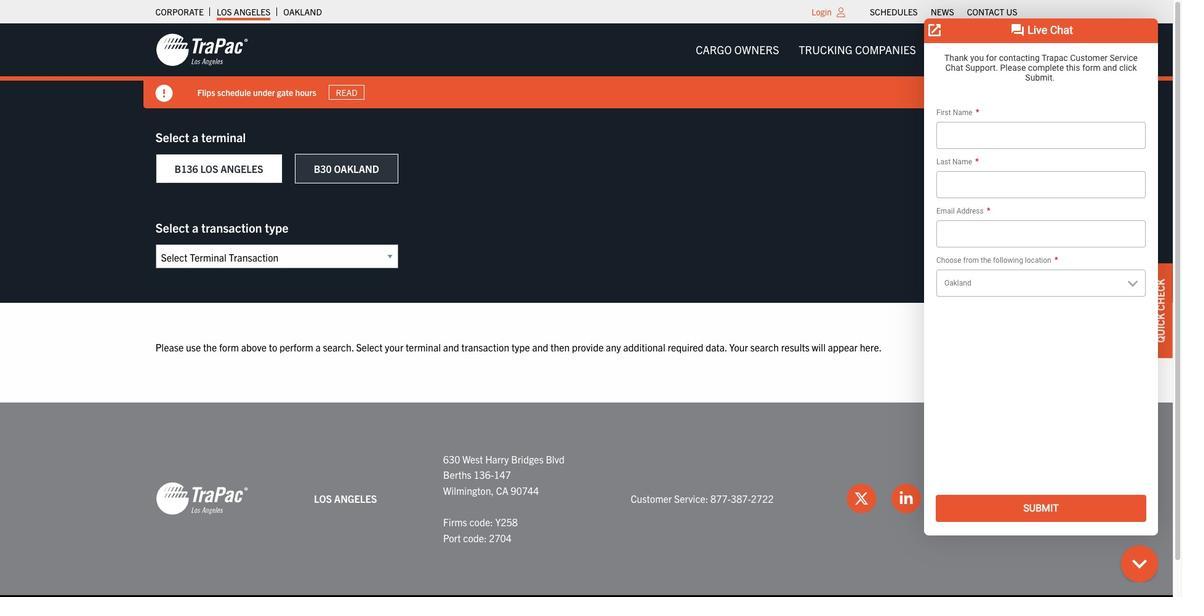 Task type: locate. For each thing, give the bounding box(es) containing it.
trucking companies link
[[790, 37, 926, 62]]

footer
[[0, 403, 1174, 598]]

banner containing cargo owners
[[0, 23, 1183, 108]]

1 los angeles image from the top
[[156, 33, 248, 67]]

required
[[668, 341, 704, 354]]

oakland right b30
[[334, 163, 379, 175]]

1 vertical spatial menu bar
[[686, 37, 1028, 62]]

banner
[[0, 23, 1183, 108]]

menu bar
[[864, 3, 1025, 20], [686, 37, 1028, 62]]

customer
[[631, 493, 672, 505]]

companies
[[856, 43, 917, 57]]

0 vertical spatial code:
[[470, 516, 493, 529]]

630
[[444, 453, 460, 466]]

0 horizontal spatial check
[[965, 138, 999, 150]]

contact
[[968, 6, 1005, 17]]

0 vertical spatial los angeles image
[[156, 33, 248, 67]]

code:
[[470, 516, 493, 529], [463, 532, 487, 544]]

lines
[[989, 43, 1018, 57]]

and
[[443, 341, 459, 354], [533, 341, 549, 354]]

387-
[[731, 493, 752, 505]]

us
[[1007, 6, 1018, 17]]

a
[[192, 129, 199, 145], [192, 220, 199, 235], [316, 341, 321, 354]]

search.
[[323, 341, 354, 354]]

0 vertical spatial type
[[265, 220, 289, 235]]

1 horizontal spatial check
[[1155, 279, 1168, 311]]

oakland right los angeles link
[[284, 6, 322, 17]]

footer containing 630 west harry bridges blvd
[[0, 403, 1174, 598]]

0 horizontal spatial and
[[443, 341, 459, 354]]

check
[[965, 138, 999, 150], [1155, 279, 1168, 311]]

select left your
[[356, 341, 383, 354]]

use
[[186, 341, 201, 354]]

read link
[[329, 85, 365, 100]]

will
[[812, 341, 826, 354]]

2 vertical spatial a
[[316, 341, 321, 354]]

1 vertical spatial los angeles
[[314, 493, 377, 505]]

0 vertical spatial check
[[965, 138, 999, 150]]

login link
[[812, 6, 832, 17]]

check button
[[956, 130, 1018, 159]]

transaction
[[201, 220, 262, 235], [462, 341, 510, 354]]

1 horizontal spatial oakland
[[334, 163, 379, 175]]

b136 los angeles
[[175, 163, 263, 175]]

1 vertical spatial terminal
[[406, 341, 441, 354]]

additional
[[624, 341, 666, 354]]

0 horizontal spatial type
[[265, 220, 289, 235]]

0 horizontal spatial oakland
[[284, 6, 322, 17]]

schedules link
[[871, 3, 918, 20]]

0 vertical spatial terminal
[[201, 129, 246, 145]]

0 horizontal spatial terminal
[[201, 129, 246, 145]]

los angeles image
[[156, 33, 248, 67], [156, 482, 248, 517]]

owners
[[735, 43, 780, 57]]

ca
[[496, 485, 509, 497]]

1 vertical spatial type
[[512, 341, 530, 354]]

1 vertical spatial check
[[1155, 279, 1168, 311]]

1 vertical spatial los angeles image
[[156, 482, 248, 517]]

1 horizontal spatial and
[[533, 341, 549, 354]]

0 vertical spatial angeles
[[234, 6, 271, 17]]

877-
[[711, 493, 731, 505]]

2722
[[752, 493, 774, 505]]

oakland link
[[284, 3, 322, 20]]

0 horizontal spatial los angeles
[[217, 6, 271, 17]]

0 vertical spatial a
[[192, 129, 199, 145]]

corporate
[[156, 6, 204, 17]]

check inside button
[[965, 138, 999, 150]]

0 vertical spatial transaction
[[201, 220, 262, 235]]

schedules
[[871, 6, 918, 17]]

trucking
[[799, 43, 853, 57]]

hours
[[295, 87, 317, 98]]

los angeles
[[217, 6, 271, 17], [314, 493, 377, 505]]

select
[[156, 129, 189, 145], [156, 220, 189, 235], [356, 341, 383, 354]]

0 vertical spatial select
[[156, 129, 189, 145]]

any
[[606, 341, 621, 354]]

2 los angeles image from the top
[[156, 482, 248, 517]]

y258
[[496, 516, 518, 529]]

1 vertical spatial a
[[192, 220, 199, 235]]

1 vertical spatial select
[[156, 220, 189, 235]]

los
[[217, 6, 232, 17], [200, 163, 218, 175], [314, 493, 332, 505]]

quick check
[[1155, 279, 1168, 343]]

and left then
[[533, 341, 549, 354]]

firms code:  y258 port code:  2704
[[444, 516, 518, 544]]

terminal
[[201, 129, 246, 145], [406, 341, 441, 354]]

cargo owners
[[696, 43, 780, 57]]

1 horizontal spatial terminal
[[406, 341, 441, 354]]

a up b136
[[192, 129, 199, 145]]

menu bar up shipping
[[864, 3, 1025, 20]]

1 horizontal spatial transaction
[[462, 341, 510, 354]]

trucking companies
[[799, 43, 917, 57]]

angeles
[[234, 6, 271, 17], [221, 163, 263, 175], [334, 493, 377, 505]]

a left search.
[[316, 341, 321, 354]]

b30
[[314, 163, 332, 175]]

provide
[[572, 341, 604, 354]]

login
[[812, 6, 832, 17]]

service:
[[675, 493, 709, 505]]

menu bar down the light icon
[[686, 37, 1028, 62]]

terminal up b136 los angeles
[[201, 129, 246, 145]]

and right your
[[443, 341, 459, 354]]

code: right port at left bottom
[[463, 532, 487, 544]]

west
[[463, 453, 483, 466]]

menu bar containing cargo owners
[[686, 37, 1028, 62]]

corporate link
[[156, 3, 204, 20]]

0 vertical spatial oakland
[[284, 6, 322, 17]]

select up b136
[[156, 129, 189, 145]]

news link
[[931, 3, 955, 20]]

0 vertical spatial menu bar
[[864, 3, 1025, 20]]

menu bar containing schedules
[[864, 3, 1025, 20]]

your
[[385, 341, 404, 354]]

to
[[269, 341, 277, 354]]

select down b136
[[156, 220, 189, 235]]

1 and from the left
[[443, 341, 459, 354]]

terminal right your
[[406, 341, 441, 354]]

quick
[[1155, 313, 1168, 343]]

port
[[444, 532, 461, 544]]

147
[[494, 469, 511, 481]]

2 vertical spatial angeles
[[334, 493, 377, 505]]

a for terminal
[[192, 129, 199, 145]]

1 vertical spatial code:
[[463, 532, 487, 544]]

1 horizontal spatial los angeles
[[314, 493, 377, 505]]

1 vertical spatial oakland
[[334, 163, 379, 175]]

data.
[[706, 341, 728, 354]]

a down b136
[[192, 220, 199, 235]]

perform
[[280, 341, 314, 354]]

type
[[265, 220, 289, 235], [512, 341, 530, 354]]

shipping lines
[[936, 43, 1018, 57]]

oakland
[[284, 6, 322, 17], [334, 163, 379, 175]]

bridges
[[511, 453, 544, 466]]

code: up 2704
[[470, 516, 493, 529]]

here.
[[861, 341, 882, 354]]

then
[[551, 341, 570, 354]]



Task type: describe. For each thing, give the bounding box(es) containing it.
please
[[156, 341, 184, 354]]

solid image
[[999, 140, 1009, 150]]

los angeles inside footer
[[314, 493, 377, 505]]

flips schedule under gate hours
[[197, 87, 317, 98]]

light image
[[837, 7, 846, 17]]

0 horizontal spatial transaction
[[201, 220, 262, 235]]

b136
[[175, 163, 198, 175]]

1 vertical spatial transaction
[[462, 341, 510, 354]]

los angeles link
[[217, 3, 271, 20]]

contact us
[[968, 6, 1018, 17]]

gate
[[277, 87, 294, 98]]

shipping
[[936, 43, 986, 57]]

flips
[[197, 87, 215, 98]]

2 vertical spatial los
[[314, 493, 332, 505]]

1 vertical spatial angeles
[[221, 163, 263, 175]]

2704
[[489, 532, 512, 544]]

under
[[253, 87, 275, 98]]

read
[[336, 87, 358, 98]]

results
[[782, 341, 810, 354]]

2 and from the left
[[533, 341, 549, 354]]

0 vertical spatial los angeles
[[217, 6, 271, 17]]

customer service: 877-387-2722
[[631, 493, 774, 505]]

solid image
[[156, 85, 173, 102]]

contact us link
[[968, 3, 1018, 20]]

firms
[[444, 516, 467, 529]]

2 vertical spatial select
[[356, 341, 383, 354]]

quick check link
[[1149, 264, 1174, 358]]

search
[[751, 341, 779, 354]]

cargo
[[696, 43, 732, 57]]

berths
[[444, 469, 472, 481]]

1 horizontal spatial type
[[512, 341, 530, 354]]

select a terminal
[[156, 129, 246, 145]]

appear
[[828, 341, 858, 354]]

select a transaction type
[[156, 220, 289, 235]]

1 vertical spatial los
[[200, 163, 218, 175]]

news
[[931, 6, 955, 17]]

schedule
[[217, 87, 251, 98]]

136-
[[474, 469, 494, 481]]

wilmington,
[[444, 485, 494, 497]]

above
[[241, 341, 267, 354]]

harry
[[486, 453, 509, 466]]

your
[[730, 341, 749, 354]]

cargo owners link
[[686, 37, 790, 62]]

angeles inside footer
[[334, 493, 377, 505]]

please use the form above to perform a search. select your terminal and transaction type and then provide any additional required data. your search results will appear here.
[[156, 341, 882, 354]]

form
[[219, 341, 239, 354]]

blvd
[[546, 453, 565, 466]]

0 vertical spatial los
[[217, 6, 232, 17]]

90744
[[511, 485, 539, 497]]

the
[[203, 341, 217, 354]]

630 west harry bridges blvd berths 136-147 wilmington, ca 90744
[[444, 453, 565, 497]]

shipping lines link
[[926, 37, 1028, 62]]

a for transaction
[[192, 220, 199, 235]]

select for select a transaction type
[[156, 220, 189, 235]]

b30 oakland
[[314, 163, 379, 175]]

select for select a terminal
[[156, 129, 189, 145]]



Task type: vqa. For each thing, say whether or not it's contained in the screenshot.
right THE CHASSIS
no



